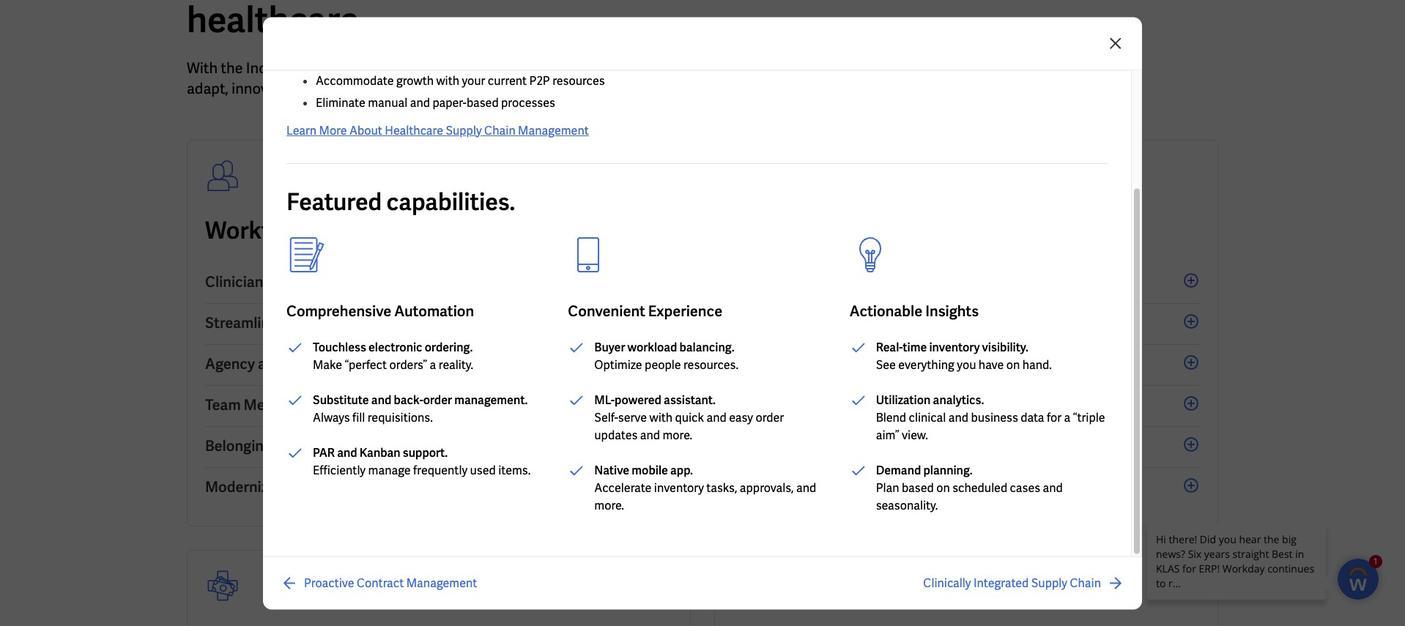 Task type: describe. For each thing, give the bounding box(es) containing it.
workforce for the future of health
[[205, 215, 569, 246]]

accommodate growth with your current p2p resources eliminate manual and paper-based processes
[[316, 73, 605, 111]]

inventory inside real-time inventory visibility. see everything you have on hand.
[[930, 340, 980, 355]]

manual
[[368, 95, 408, 111]]

optimized
[[733, 478, 802, 497]]

supply-
[[824, 355, 874, 374]]

help
[[818, 59, 847, 78]]

tracking
[[458, 79, 513, 98]]

learn more about healthcare supply chain management
[[287, 123, 589, 139]]

value-
[[733, 314, 774, 333]]

requisitions.
[[368, 410, 433, 426]]

health for drive
[[421, 437, 465, 456]]

order inside substitute and back-order management. always fill requisitions.
[[423, 393, 452, 408]]

1 vertical spatial engagement
[[882, 396, 966, 415]]

buyer
[[595, 340, 626, 355]]

management.
[[455, 393, 528, 408]]

workload
[[628, 340, 678, 355]]

with inside accommodate growth with your current p2p resources eliminate manual and paper-based processes
[[436, 73, 460, 89]]

for inside with the industry accelerator for healthcare, you benefit from a global ecosystem of partners to help you adapt, innovate, and scale—all while fast-tracking your digital transformation.
[[384, 59, 403, 78]]

on inside the 'demand planning. plan based on scheduled cases and seasonality.'
[[937, 481, 950, 496]]

ml-powered assistant. self-serve with quick and easy order updates and more.
[[595, 393, 784, 443]]

more
[[319, 123, 347, 139]]

contract inside featured capabilities. dialog
[[357, 575, 404, 591]]

clinically inside featured capabilities. dialog
[[924, 575, 972, 591]]

a inside with the industry accelerator for healthcare, you benefit from a global ecosystem of partners to help you adapt, innovate, and scale—all while fast-tracking your digital transformation.
[[596, 59, 604, 78]]

0 vertical spatial clinically
[[733, 273, 794, 292]]

1 horizontal spatial proactive contract management button
[[733, 427, 1201, 468]]

aim"
[[876, 428, 900, 443]]

delivery
[[363, 478, 418, 497]]

demand
[[876, 463, 922, 479]]

inventory inside native mobile app. accelerate inventory tasks, approvals, and more.
[[654, 481, 704, 496]]

ecosystem
[[651, 59, 722, 78]]

1 horizontal spatial healthcare
[[831, 215, 949, 246]]

retention
[[381, 273, 447, 292]]

seasonality.
[[876, 498, 939, 514]]

substitute and back-order management. always fill requisitions.
[[313, 393, 528, 426]]

and left the 'par'
[[275, 437, 300, 456]]

agency and contract labor optimization
[[205, 355, 477, 374]]

actionable
[[850, 302, 923, 321]]

resilient
[[733, 215, 826, 246]]

items.
[[499, 463, 531, 479]]

streamlined
[[205, 314, 286, 333]]

hr
[[288, 478, 308, 497]]

hand.
[[1023, 358, 1052, 373]]

tasks,
[[707, 481, 738, 496]]

global
[[608, 59, 648, 78]]

and up aim"
[[854, 396, 879, 415]]

0 horizontal spatial engagement
[[266, 273, 350, 292]]

view.
[[902, 428, 929, 443]]

0 vertical spatial clinically integrated supply chain
[[733, 273, 957, 292]]

risk
[[928, 355, 957, 374]]

a inside touchless electronic ordering. make "perfect orders" a reality.
[[430, 358, 436, 373]]

benefit
[[512, 59, 559, 78]]

orders"
[[390, 358, 427, 373]]

experience inside button
[[303, 396, 377, 415]]

data
[[1021, 410, 1045, 426]]

healthcare inside featured capabilities. dialog
[[385, 123, 443, 139]]

more. inside native mobile app. accelerate inventory tasks, approvals, and more.
[[595, 498, 624, 514]]

driven
[[774, 314, 818, 333]]

based inside the 'demand planning. plan based on scheduled cases and seasonality.'
[[902, 481, 934, 496]]

streamlined recruiting and onboarding
[[205, 314, 468, 333]]

clinically integrated supply chain button inside featured capabilities. dialog
[[924, 575, 1125, 592]]

well-
[[408, 396, 441, 415]]

back-
[[394, 393, 423, 408]]

processes
[[501, 95, 555, 111]]

transformation.
[[592, 79, 695, 98]]

utilization
[[876, 393, 931, 408]]

plan
[[876, 481, 900, 496]]

accommodate
[[316, 73, 394, 89]]

and left easy
[[707, 410, 727, 426]]

scheduled
[[953, 481, 1008, 496]]

convenient experience
[[568, 302, 723, 321]]

you for healthcare,
[[485, 59, 509, 78]]

with the industry accelerator for healthcare, you benefit from a global ecosystem of partners to help you adapt, innovate, and scale—all while fast-tracking your digital transformation.
[[187, 59, 874, 98]]

easy
[[729, 410, 753, 426]]

modernized
[[205, 478, 285, 497]]

scale—all
[[323, 79, 388, 98]]

automation
[[395, 302, 474, 321]]

onboarding
[[389, 314, 468, 333]]

partners
[[742, 59, 798, 78]]

about
[[350, 123, 383, 139]]

to inside button
[[365, 437, 379, 456]]

and left supply- on the bottom
[[796, 355, 821, 374]]

value-driven sourcing
[[733, 314, 881, 333]]

accelerate
[[595, 481, 652, 496]]

adapt,
[[187, 79, 229, 98]]

fast-
[[429, 79, 458, 98]]

order inside ml-powered assistant. self-serve with quick and easy order updates and more.
[[756, 410, 784, 426]]

the inside with the industry accelerator for healthcare, you benefit from a global ecosystem of partners to help you adapt, innovate, and scale—all while fast-tracking your digital transformation.
[[221, 59, 243, 78]]

and inside accommodate growth with your current p2p resources eliminate manual and paper-based processes
[[410, 95, 430, 111]]

team
[[205, 396, 241, 415]]

with
[[187, 59, 218, 78]]

clinician engagement and retention
[[205, 273, 447, 292]]

resilient healthcare supply chain
[[733, 215, 1094, 246]]

comprehensive
[[287, 302, 392, 321]]

manage
[[368, 463, 411, 479]]

supplier- and supply-related risk management button
[[733, 345, 1201, 386]]

supplier- and supply-related risk management
[[733, 355, 1048, 374]]

resources.
[[684, 358, 739, 373]]

agency
[[205, 355, 255, 374]]

visibility.
[[983, 340, 1029, 355]]

recruiting
[[289, 314, 358, 333]]

par and kanban support. efficiently manage frequently used items.
[[313, 446, 531, 479]]

accelerator
[[304, 59, 381, 78]]

efficiently
[[313, 463, 366, 479]]

integrated for clinically integrated supply chain button within featured capabilities. dialog
[[974, 575, 1029, 591]]

supplier
[[733, 396, 789, 415]]

supplier diversity and engagement
[[733, 396, 966, 415]]

sourcing
[[821, 314, 881, 333]]

blend
[[876, 410, 907, 426]]

self-
[[595, 410, 619, 426]]



Task type: vqa. For each thing, say whether or not it's contained in the screenshot.


Task type: locate. For each thing, give the bounding box(es) containing it.
engagement up view.
[[882, 396, 966, 415]]

labor
[[349, 355, 388, 374]]

1 horizontal spatial more.
[[663, 428, 693, 443]]

chain
[[485, 123, 516, 139], [1031, 215, 1094, 246], [918, 273, 957, 292], [1070, 575, 1102, 591]]

diversity up efficiently
[[303, 437, 362, 456]]

touchless electronic ordering. make "perfect orders" a reality.
[[313, 340, 474, 373]]

optimized automated replenishment
[[733, 478, 984, 497]]

1 vertical spatial the
[[356, 215, 392, 246]]

ordering.
[[425, 340, 473, 355]]

engagement up comprehensive
[[266, 273, 350, 292]]

eliminate
[[316, 95, 366, 111]]

and right approvals,
[[797, 481, 817, 496]]

and down growth
[[410, 95, 430, 111]]

1 vertical spatial diversity
[[303, 437, 362, 456]]

0 vertical spatial integrated
[[797, 273, 866, 292]]

2 vertical spatial for
[[1047, 410, 1062, 426]]

1 horizontal spatial you
[[850, 59, 874, 78]]

0 horizontal spatial clinically
[[733, 273, 794, 292]]

and down analytics.
[[949, 410, 969, 426]]

of right future at the left of page
[[471, 215, 493, 246]]

0 vertical spatial clinically integrated supply chain button
[[733, 263, 1201, 304]]

and down serve
[[640, 428, 660, 443]]

1 horizontal spatial health
[[497, 215, 569, 246]]

and inside with the industry accelerator for healthcare, you benefit from a global ecosystem of partners to help you adapt, innovate, and scale—all while fast-tracking your digital transformation.
[[295, 79, 320, 98]]

with up paper-
[[436, 73, 460, 89]]

and right the "agency"
[[258, 355, 283, 374]]

ml-
[[595, 393, 615, 408]]

1 horizontal spatial your
[[516, 79, 545, 98]]

1 horizontal spatial for
[[384, 59, 403, 78]]

0 vertical spatial a
[[596, 59, 604, 78]]

and inside native mobile app. accelerate inventory tasks, approvals, and more.
[[797, 481, 817, 496]]

on inside real-time inventory visibility. see everything you have on hand.
[[1007, 358, 1020, 373]]

health
[[497, 215, 569, 246], [421, 437, 465, 456]]

1 vertical spatial for
[[322, 215, 352, 246]]

1 horizontal spatial the
[[356, 215, 392, 246]]

1 vertical spatial order
[[756, 410, 784, 426]]

2 horizontal spatial contract
[[799, 437, 859, 456]]

capabilities.
[[387, 187, 516, 218]]

0 horizontal spatial you
[[485, 59, 509, 78]]

par
[[313, 446, 335, 461]]

convenient
[[568, 302, 646, 321]]

based down current
[[467, 95, 499, 111]]

resources
[[553, 73, 605, 89]]

experience down agency and contract labor optimization
[[303, 396, 377, 415]]

0 vertical spatial engagement
[[266, 273, 350, 292]]

buyer workload balancing. optimize people resources.
[[595, 340, 739, 373]]

engagement
[[266, 273, 350, 292], [882, 396, 966, 415]]

0 horizontal spatial inventory
[[654, 481, 704, 496]]

utilization analytics. blend clinical and business data for a "triple aim" view.
[[876, 393, 1106, 443]]

and up efficiently
[[337, 446, 357, 461]]

1 vertical spatial health
[[421, 437, 465, 456]]

0 horizontal spatial proactive contract management button
[[281, 575, 477, 592]]

0 horizontal spatial more.
[[595, 498, 624, 514]]

1 horizontal spatial clinically
[[924, 575, 972, 591]]

0 vertical spatial for
[[384, 59, 403, 78]]

and down industry
[[295, 79, 320, 98]]

drive
[[382, 437, 418, 456]]

proactive contract management
[[733, 437, 951, 456], [304, 575, 477, 591]]

2 vertical spatial a
[[1065, 410, 1071, 426]]

0 vertical spatial healthcare
[[385, 123, 443, 139]]

1 vertical spatial inventory
[[654, 481, 704, 496]]

your inside with the industry accelerator for healthcare, you benefit from a global ecosystem of partners to help you adapt, innovate, and scale—all while fast-tracking your digital transformation.
[[516, 79, 545, 98]]

1 vertical spatial on
[[937, 481, 950, 496]]

diversity down supply- on the bottom
[[791, 396, 851, 415]]

0 horizontal spatial order
[[423, 393, 452, 408]]

0 vertical spatial proactive
[[733, 437, 797, 456]]

you inside real-time inventory visibility. see everything you have on hand.
[[957, 358, 977, 373]]

belonging and diversity to drive health equity button
[[205, 427, 673, 468]]

the right with
[[221, 59, 243, 78]]

of inside with the industry accelerator for healthcare, you benefit from a global ecosystem of partners to help you adapt, innovate, and scale—all while fast-tracking your digital transformation.
[[726, 59, 739, 78]]

1 vertical spatial clinically integrated supply chain button
[[924, 575, 1125, 592]]

0 horizontal spatial for
[[322, 215, 352, 246]]

analytics.
[[933, 393, 985, 408]]

1 vertical spatial contract
[[799, 437, 859, 456]]

your down benefit
[[516, 79, 545, 98]]

time
[[903, 340, 927, 355]]

assistant.
[[664, 393, 716, 408]]

workforce
[[205, 215, 317, 246]]

integrated for top clinically integrated supply chain button
[[797, 273, 866, 292]]

learn more about healthcare supply chain management link
[[287, 123, 589, 139]]

everything
[[899, 358, 955, 373]]

health inside button
[[421, 437, 465, 456]]

with right serve
[[650, 410, 673, 426]]

0 horizontal spatial experience
[[303, 396, 377, 415]]

on down the planning.
[[937, 481, 950, 496]]

clinician
[[205, 273, 264, 292]]

0 vertical spatial on
[[1007, 358, 1020, 373]]

1 vertical spatial healthcare
[[831, 215, 949, 246]]

actionable insights
[[850, 302, 979, 321]]

0 vertical spatial the
[[221, 59, 243, 78]]

for right data
[[1047, 410, 1062, 426]]

your inside accommodate growth with your current p2p resources eliminate manual and paper-based processes
[[462, 73, 486, 89]]

2 horizontal spatial a
[[1065, 410, 1071, 426]]

1 horizontal spatial with
[[650, 410, 673, 426]]

electronic
[[369, 340, 423, 355]]

based inside accommodate growth with your current p2p resources eliminate manual and paper-based processes
[[467, 95, 499, 111]]

0 vertical spatial experience
[[649, 302, 723, 321]]

a left "triple
[[1065, 410, 1071, 426]]

0 horizontal spatial the
[[221, 59, 243, 78]]

native
[[595, 463, 630, 479]]

paper-
[[433, 95, 467, 111]]

2 horizontal spatial you
[[957, 358, 977, 373]]

0 vertical spatial to
[[801, 59, 815, 78]]

proactive contract management button
[[733, 427, 1201, 468], [281, 575, 477, 592]]

more. down quick at bottom
[[663, 428, 693, 443]]

healthcare,
[[406, 59, 482, 78]]

1 horizontal spatial on
[[1007, 358, 1020, 373]]

1 vertical spatial a
[[430, 358, 436, 373]]

clinician engagement and retention button
[[205, 263, 673, 304]]

while
[[391, 79, 426, 98]]

proactive contract management inside featured capabilities. dialog
[[304, 575, 477, 591]]

your right fast-
[[462, 73, 486, 89]]

1 horizontal spatial to
[[801, 59, 815, 78]]

to inside with the industry accelerator for healthcare, you benefit from a global ecosystem of partners to help you adapt, innovate, and scale—all while fast-tracking your digital transformation.
[[801, 59, 815, 78]]

integrated inside featured capabilities. dialog
[[974, 575, 1029, 591]]

0 vertical spatial proactive contract management button
[[733, 427, 1201, 468]]

for up clinician engagement and retention
[[322, 215, 352, 246]]

1 horizontal spatial order
[[756, 410, 784, 426]]

0 vertical spatial contract
[[286, 355, 346, 374]]

you up 'tracking' on the top left
[[485, 59, 509, 78]]

member
[[244, 396, 300, 415]]

for up while
[[384, 59, 403, 78]]

1 vertical spatial proactive contract management
[[304, 575, 477, 591]]

0 horizontal spatial healthcare
[[385, 123, 443, 139]]

1 horizontal spatial engagement
[[882, 396, 966, 415]]

featured
[[287, 187, 382, 218]]

proactive inside featured capabilities. dialog
[[304, 575, 354, 591]]

1 vertical spatial clinically
[[924, 575, 972, 591]]

0 vertical spatial diversity
[[791, 396, 851, 415]]

0 horizontal spatial proactive
[[304, 575, 354, 591]]

native mobile app. accelerate inventory tasks, approvals, and more.
[[595, 463, 817, 514]]

0 vertical spatial health
[[497, 215, 569, 246]]

you left have
[[957, 358, 977, 373]]

0 vertical spatial order
[[423, 393, 452, 408]]

and right "cases" at the right bottom of page
[[1043, 481, 1063, 496]]

0 vertical spatial proactive contract management
[[733, 437, 951, 456]]

insights
[[926, 302, 979, 321]]

1 horizontal spatial inventory
[[930, 340, 980, 355]]

and up comprehensive automation in the left of the page
[[353, 273, 378, 292]]

for inside utilization analytics. blend clinical and business data for a "triple aim" view.
[[1047, 410, 1062, 426]]

on
[[1007, 358, 1020, 373], [937, 481, 950, 496]]

1 horizontal spatial experience
[[649, 302, 723, 321]]

demand planning. plan based on scheduled cases and seasonality.
[[876, 463, 1063, 514]]

0 horizontal spatial to
[[365, 437, 379, 456]]

a right from at the left of the page
[[596, 59, 604, 78]]

0 horizontal spatial with
[[436, 73, 460, 89]]

inventory down 'app.'
[[654, 481, 704, 496]]

0 vertical spatial of
[[726, 59, 739, 78]]

cases
[[1010, 481, 1041, 496]]

streamlined recruiting and onboarding button
[[205, 304, 673, 345]]

1 vertical spatial to
[[365, 437, 379, 456]]

always
[[313, 410, 350, 426]]

reality.
[[439, 358, 474, 373]]

1 vertical spatial integrated
[[974, 575, 1029, 591]]

0 vertical spatial inventory
[[930, 340, 980, 355]]

1 horizontal spatial proactive
[[733, 437, 797, 456]]

to
[[801, 59, 815, 78], [365, 437, 379, 456]]

on down the visibility.
[[1007, 358, 1020, 373]]

0 vertical spatial more.
[[663, 428, 693, 443]]

from
[[562, 59, 593, 78]]

0 horizontal spatial your
[[462, 73, 486, 89]]

agency and contract labor optimization button
[[205, 345, 673, 386]]

you right "help" on the right of page
[[850, 59, 874, 78]]

substitute
[[313, 393, 369, 408]]

0 horizontal spatial of
[[471, 215, 493, 246]]

0 horizontal spatial based
[[467, 95, 499, 111]]

1 vertical spatial of
[[471, 215, 493, 246]]

1 vertical spatial more.
[[595, 498, 624, 514]]

more. inside ml-powered assistant. self-serve with quick and easy order updates and more.
[[663, 428, 693, 443]]

1 vertical spatial proactive
[[304, 575, 354, 591]]

people
[[645, 358, 681, 373]]

with inside ml-powered assistant. self-serve with quick and easy order updates and more.
[[650, 410, 673, 426]]

1 horizontal spatial of
[[726, 59, 739, 78]]

0 horizontal spatial diversity
[[303, 437, 362, 456]]

service
[[311, 478, 360, 497]]

inventory up everything
[[930, 340, 980, 355]]

and left 'well-'
[[380, 396, 405, 415]]

and inside substitute and back-order management. always fill requisitions.
[[371, 393, 392, 408]]

2 vertical spatial contract
[[357, 575, 404, 591]]

"triple
[[1074, 410, 1106, 426]]

you for everything
[[957, 358, 977, 373]]

more. down accelerate
[[595, 498, 624, 514]]

and inside the 'demand planning. plan based on scheduled cases and seasonality.'
[[1043, 481, 1063, 496]]

1 horizontal spatial contract
[[357, 575, 404, 591]]

"perfect
[[345, 358, 387, 373]]

belonging
[[205, 437, 272, 456]]

support.
[[403, 446, 448, 461]]

0 vertical spatial with
[[436, 73, 460, 89]]

1 horizontal spatial diversity
[[791, 396, 851, 415]]

comprehensive automation
[[287, 302, 474, 321]]

1 vertical spatial proactive contract management button
[[281, 575, 477, 592]]

experience inside featured capabilities. dialog
[[649, 302, 723, 321]]

featured capabilities. dialog
[[0, 0, 1406, 627]]

experience up balancing.
[[649, 302, 723, 321]]

and inside utilization analytics. blend clinical and business data for a "triple aim" view.
[[949, 410, 969, 426]]

1 horizontal spatial integrated
[[974, 575, 1029, 591]]

the left future at the left of page
[[356, 215, 392, 246]]

based up seasonality. at the bottom of page
[[902, 481, 934, 496]]

have
[[979, 358, 1004, 373]]

supply
[[446, 123, 482, 139], [953, 215, 1026, 246], [869, 273, 915, 292], [1032, 575, 1068, 591]]

0 horizontal spatial proactive contract management
[[304, 575, 477, 591]]

optimize
[[595, 358, 643, 373]]

innovate,
[[232, 79, 292, 98]]

and inside par and kanban support. efficiently manage frequently used items.
[[337, 446, 357, 461]]

and up electronic
[[361, 314, 386, 333]]

1 vertical spatial with
[[650, 410, 673, 426]]

and
[[295, 79, 320, 98], [410, 95, 430, 111], [353, 273, 378, 292], [361, 314, 386, 333], [258, 355, 283, 374], [796, 355, 821, 374], [371, 393, 392, 408], [380, 396, 405, 415], [854, 396, 879, 415], [707, 410, 727, 426], [949, 410, 969, 426], [640, 428, 660, 443], [275, 437, 300, 456], [337, 446, 357, 461], [797, 481, 817, 496], [1043, 481, 1063, 496]]

2 horizontal spatial for
[[1047, 410, 1062, 426]]

1 horizontal spatial a
[[596, 59, 604, 78]]

to left "help" on the right of page
[[801, 59, 815, 78]]

health for of
[[497, 215, 569, 246]]

modernized hr service delivery
[[205, 478, 418, 497]]

a left reality. at the bottom of page
[[430, 358, 436, 373]]

kanban
[[360, 446, 401, 461]]

of left partners
[[726, 59, 739, 78]]

to left drive
[[365, 437, 379, 456]]

1 horizontal spatial proactive contract management
[[733, 437, 951, 456]]

0 horizontal spatial health
[[421, 437, 465, 456]]

team member experience and well-being button
[[205, 386, 673, 427]]

clinically integrated supply chain inside featured capabilities. dialog
[[924, 575, 1102, 591]]

0 horizontal spatial on
[[937, 481, 950, 496]]

0 horizontal spatial integrated
[[797, 273, 866, 292]]

0 vertical spatial based
[[467, 95, 499, 111]]

featured capabilities.
[[287, 187, 516, 218]]

experience
[[649, 302, 723, 321], [303, 396, 377, 415]]

industry
[[246, 59, 301, 78]]

value-driven sourcing button
[[733, 304, 1201, 345]]

0 horizontal spatial contract
[[286, 355, 346, 374]]

1 vertical spatial based
[[902, 481, 934, 496]]

replenishment
[[883, 478, 984, 497]]

and up requisitions.
[[371, 393, 392, 408]]

1 horizontal spatial based
[[902, 481, 934, 496]]

more.
[[663, 428, 693, 443], [595, 498, 624, 514]]

a inside utilization analytics. blend clinical and business data for a "triple aim" view.
[[1065, 410, 1071, 426]]



